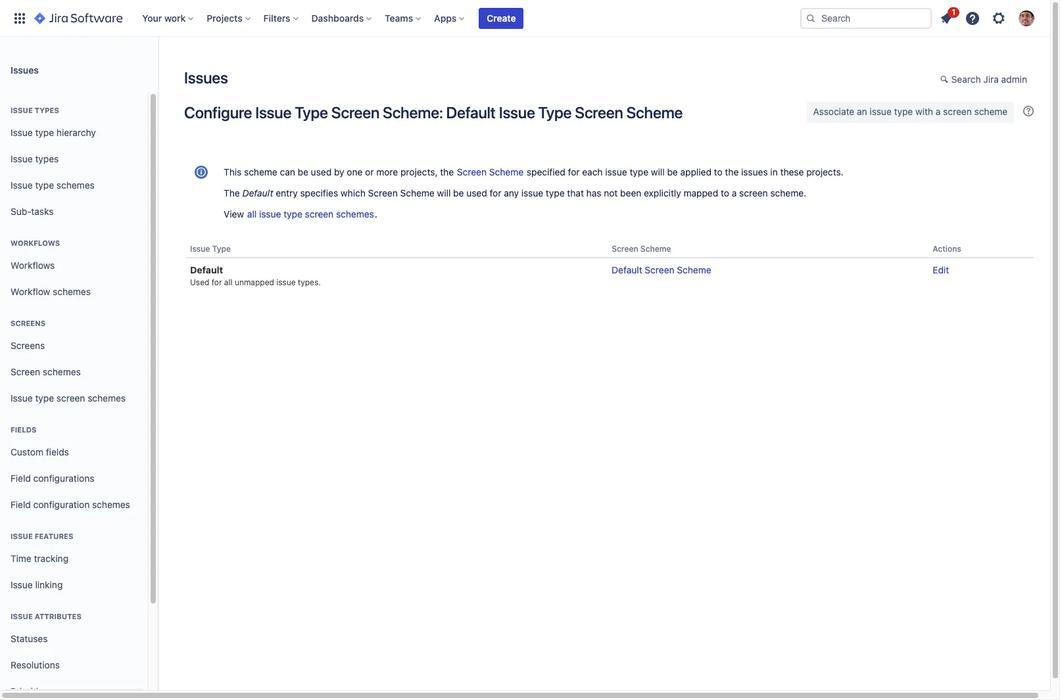 Task type: vqa. For each thing, say whether or not it's contained in the screenshot.
Type to the middle
yes



Task type: locate. For each thing, give the bounding box(es) containing it.
screen scheme
[[612, 244, 671, 254]]

issue inside group
[[11, 612, 33, 621]]

associate an issue type with a screen scheme
[[813, 106, 1008, 117]]

0 vertical spatial field
[[11, 473, 31, 484]]

used left the by
[[311, 166, 332, 178]]

resolutions link
[[5, 652, 143, 679]]

screen up issue type screen schemes
[[11, 366, 40, 377]]

view
[[224, 208, 244, 220]]

issue features group
[[5, 518, 143, 602]]

a right mapped
[[732, 187, 737, 199]]

issues up configure
[[184, 68, 228, 87]]

each
[[582, 166, 603, 178]]

1 horizontal spatial used
[[466, 187, 487, 199]]

your work
[[142, 12, 186, 23]]

all right view
[[247, 208, 257, 220]]

workflows
[[11, 239, 60, 247], [11, 259, 55, 271]]

be
[[298, 166, 308, 178], [667, 166, 678, 178], [453, 187, 464, 199]]

type down "screen schemes" at left
[[35, 392, 54, 403]]

workflows link
[[5, 253, 143, 279]]

field configuration schemes link
[[5, 492, 143, 518]]

jira software image
[[34, 10, 122, 26], [34, 10, 122, 26]]

field configurations link
[[5, 466, 143, 492]]

2 field from the top
[[11, 499, 31, 510]]

to
[[714, 166, 722, 178], [721, 187, 729, 199]]

0 vertical spatial screens
[[11, 319, 46, 327]]

issue up not
[[605, 166, 627, 178]]

screen up default screen scheme
[[612, 244, 638, 254]]

projects
[[207, 12, 242, 23]]

screen down more on the top of the page
[[368, 187, 398, 199]]

1 vertical spatial will
[[437, 187, 451, 199]]

0 vertical spatial to
[[714, 166, 722, 178]]

scheme
[[626, 103, 683, 122], [489, 166, 524, 178], [400, 187, 435, 199], [640, 244, 671, 254], [677, 264, 711, 276]]

view all issue type screen schemes .
[[224, 208, 377, 220]]

1 horizontal spatial for
[[490, 187, 501, 199]]

explicitly
[[644, 187, 681, 199]]

issue features
[[11, 532, 73, 541]]

issues up issue types
[[11, 64, 39, 75]]

1 horizontal spatial will
[[651, 166, 665, 178]]

screen right with
[[943, 106, 972, 117]]

teams
[[385, 12, 413, 23]]

2 screens from the top
[[11, 340, 45, 351]]

screen down issues
[[739, 187, 768, 199]]

issue for issue linking
[[11, 579, 33, 590]]

for left 'each' on the right of the page
[[568, 166, 580, 178]]

to right mapped
[[721, 187, 729, 199]]

type
[[295, 103, 328, 122], [538, 103, 572, 122], [212, 244, 231, 254]]

1 vertical spatial screens
[[11, 340, 45, 351]]

type down view
[[212, 244, 231, 254]]

fields
[[46, 446, 69, 457]]

type inside 'link'
[[35, 127, 54, 138]]

time tracking
[[11, 553, 68, 564]]

1 vertical spatial used
[[466, 187, 487, 199]]

field
[[11, 473, 31, 484], [11, 499, 31, 510]]

1 workflows from the top
[[11, 239, 60, 247]]

issue inside associate an issue type with a screen scheme link
[[870, 106, 892, 117]]

0 horizontal spatial scheme
[[244, 166, 277, 178]]

used
[[311, 166, 332, 178], [466, 187, 487, 199]]

screen left scheme:
[[331, 103, 379, 122]]

in
[[770, 166, 778, 178]]

schemes down issue types link
[[56, 179, 95, 190]]

1 vertical spatial to
[[721, 187, 729, 199]]

all left unmapped
[[224, 278, 232, 287]]

screen
[[943, 106, 972, 117], [739, 187, 768, 199], [305, 208, 334, 220], [56, 392, 85, 403]]

issue
[[255, 103, 291, 122], [499, 103, 535, 122], [11, 106, 33, 114], [11, 127, 33, 138], [11, 153, 33, 164], [11, 179, 33, 190], [190, 244, 210, 254], [11, 392, 33, 403], [11, 532, 33, 541], [11, 579, 33, 590], [11, 612, 33, 621]]

fields group
[[5, 412, 143, 522]]

been
[[620, 187, 641, 199]]

0 vertical spatial workflows
[[11, 239, 60, 247]]

0 horizontal spatial for
[[212, 278, 222, 287]]

the left issues
[[725, 166, 739, 178]]

scheme down search jira admin link
[[974, 106, 1008, 117]]

type left that
[[546, 187, 565, 199]]

hierarchy
[[56, 127, 96, 138]]

field inside "field configurations" link
[[11, 473, 31, 484]]

dashboards
[[311, 12, 364, 23]]

banner
[[0, 0, 1050, 37]]

dashboards button
[[307, 8, 377, 29]]

unmapped
[[235, 278, 274, 287]]

will up explicitly
[[651, 166, 665, 178]]

be up explicitly
[[667, 166, 678, 178]]

search image
[[806, 13, 816, 23]]

screen down the screen schemes link
[[56, 392, 85, 403]]

1 horizontal spatial all
[[247, 208, 257, 220]]

issue left types.
[[276, 278, 296, 287]]

issue for issue types
[[11, 153, 33, 164]]

type up specified
[[538, 103, 572, 122]]

screens for screens link
[[11, 340, 45, 351]]

specified
[[527, 166, 565, 178]]

attributes
[[35, 612, 81, 621]]

1 the from the left
[[440, 166, 454, 178]]

default
[[446, 103, 496, 122], [242, 187, 273, 199], [190, 264, 223, 276], [612, 264, 642, 276]]

field down custom
[[11, 473, 31, 484]]

type down types
[[35, 127, 54, 138]]

statuses link
[[5, 626, 143, 652]]

your
[[142, 12, 162, 23]]

be down screen scheme link
[[453, 187, 464, 199]]

1 field from the top
[[11, 473, 31, 484]]

0 horizontal spatial a
[[732, 187, 737, 199]]

the right projects,
[[440, 166, 454, 178]]

screen up 'the default entry specifies which screen scheme will be used for any issue type that has not been explicitly mapped to a screen scheme.'
[[457, 166, 487, 178]]

these
[[780, 166, 804, 178]]

type up can
[[295, 103, 328, 122]]

schemes up issue type screen schemes
[[43, 366, 81, 377]]

1 horizontal spatial scheme
[[974, 106, 1008, 117]]

2 workflows from the top
[[11, 259, 55, 271]]

1 vertical spatial field
[[11, 499, 31, 510]]

features
[[35, 532, 73, 541]]

used down screen scheme link
[[466, 187, 487, 199]]

types
[[35, 106, 59, 114]]

2 horizontal spatial for
[[568, 166, 580, 178]]

this scheme can be used by one or more projects, the screen scheme specified for each issue type will be applied to the issues in these projects.
[[224, 166, 843, 178]]

2 vertical spatial for
[[212, 278, 222, 287]]

by
[[334, 166, 344, 178]]

issue for issue type screen schemes
[[11, 392, 33, 403]]

issue types group
[[5, 92, 143, 229]]

with
[[915, 106, 933, 117]]

edit
[[933, 264, 949, 276]]

apps
[[434, 12, 457, 23]]

0 horizontal spatial issues
[[11, 64, 39, 75]]

field up issue features
[[11, 499, 31, 510]]

0 vertical spatial a
[[936, 106, 941, 117]]

1 horizontal spatial the
[[725, 166, 739, 178]]

workflow schemes
[[11, 286, 91, 297]]

schemes
[[56, 179, 95, 190], [336, 208, 374, 220], [53, 286, 91, 297], [43, 366, 81, 377], [88, 392, 126, 403], [92, 499, 130, 510]]

type left with
[[894, 106, 913, 117]]

scheme
[[974, 106, 1008, 117], [244, 166, 277, 178]]

edit link
[[933, 264, 949, 276]]

an
[[857, 106, 867, 117]]

workflows up workflow
[[11, 259, 55, 271]]

1 vertical spatial all
[[224, 278, 232, 287]]

field configurations
[[11, 473, 94, 484]]

1 horizontal spatial a
[[936, 106, 941, 117]]

be right can
[[298, 166, 308, 178]]

appswitcher icon image
[[12, 10, 28, 26]]

1 vertical spatial workflows
[[11, 259, 55, 271]]

issues
[[11, 64, 39, 75], [184, 68, 228, 87]]

jira
[[983, 74, 999, 85]]

field inside field configuration schemes link
[[11, 499, 31, 510]]

this
[[224, 166, 242, 178]]

priorities link
[[5, 679, 143, 700]]

fields
[[11, 425, 36, 434]]

issue inside screens group
[[11, 392, 33, 403]]

that
[[567, 187, 584, 199]]

will down projects,
[[437, 187, 451, 199]]

will
[[651, 166, 665, 178], [437, 187, 451, 199]]

issue type screen schemes
[[11, 392, 126, 403]]

a right with
[[936, 106, 941, 117]]

issue type hierarchy
[[11, 127, 96, 138]]

screens down workflow
[[11, 319, 46, 327]]

issue inside 'link'
[[11, 127, 33, 138]]

0 vertical spatial scheme
[[974, 106, 1008, 117]]

0 horizontal spatial the
[[440, 166, 454, 178]]

the
[[440, 166, 454, 178], [725, 166, 739, 178]]

resolutions
[[11, 659, 60, 670]]

sub-tasks
[[11, 206, 54, 217]]

create button
[[479, 8, 524, 29]]

0 vertical spatial will
[[651, 166, 665, 178]]

1 horizontal spatial be
[[453, 187, 464, 199]]

1 screens from the top
[[11, 319, 46, 327]]

for
[[568, 166, 580, 178], [490, 187, 501, 199], [212, 278, 222, 287]]

schemes down the screen schemes link
[[88, 392, 126, 403]]

screen down screen scheme
[[645, 264, 674, 276]]

type up "been"
[[630, 166, 648, 178]]

not
[[604, 187, 618, 199]]

for left any
[[490, 187, 501, 199]]

for right used
[[212, 278, 222, 287]]

2 horizontal spatial be
[[667, 166, 678, 178]]

field for field configurations
[[11, 473, 31, 484]]

field for field configuration schemes
[[11, 499, 31, 510]]

0 horizontal spatial all
[[224, 278, 232, 287]]

workflow
[[11, 286, 50, 297]]

type up tasks at top
[[35, 179, 54, 190]]

workflows down sub-tasks
[[11, 239, 60, 247]]

to right the applied
[[714, 166, 722, 178]]

screens
[[11, 319, 46, 327], [11, 340, 45, 351]]

issue right the an
[[870, 106, 892, 117]]

0 vertical spatial all
[[247, 208, 257, 220]]

issue down entry
[[259, 208, 281, 220]]

screens up "screen schemes" at left
[[11, 340, 45, 351]]

issue for issue features
[[11, 532, 33, 541]]

workflows group
[[5, 225, 143, 309]]

issue for issue type
[[190, 244, 210, 254]]

default up used
[[190, 264, 223, 276]]

scheme left can
[[244, 166, 277, 178]]

screens link
[[5, 333, 143, 359]]

schemes down workflows link
[[53, 286, 91, 297]]

specifies
[[300, 187, 338, 199]]

schemes down "field configurations" link at the bottom of page
[[92, 499, 130, 510]]

projects.
[[806, 166, 843, 178]]

1 horizontal spatial type
[[295, 103, 328, 122]]

0 horizontal spatial used
[[311, 166, 332, 178]]



Task type: describe. For each thing, give the bounding box(es) containing it.
screens for screens group at the left of page
[[11, 319, 46, 327]]

for inside default used for all unmapped issue types.
[[212, 278, 222, 287]]

priorities
[[11, 686, 48, 697]]

screen schemes
[[11, 366, 81, 377]]

screen schemes link
[[5, 359, 143, 385]]

Search field
[[800, 8, 932, 29]]

issue type schemes
[[11, 179, 95, 190]]

all inside default used for all unmapped issue types.
[[224, 278, 232, 287]]

1 vertical spatial for
[[490, 187, 501, 199]]

0 horizontal spatial type
[[212, 244, 231, 254]]

notifications image
[[938, 10, 954, 26]]

default screen scheme
[[612, 264, 711, 276]]

issue type
[[190, 244, 231, 254]]

issue type screen schemes link
[[5, 385, 143, 412]]

type down entry
[[284, 208, 302, 220]]

schemes inside issue types group
[[56, 179, 95, 190]]

small image
[[940, 74, 951, 85]]

admin
[[1001, 74, 1027, 85]]

0 horizontal spatial will
[[437, 187, 451, 199]]

issue inside default used for all unmapped issue types.
[[276, 278, 296, 287]]

issue for issue type hierarchy
[[11, 127, 33, 138]]

default right the
[[242, 187, 273, 199]]

can
[[280, 166, 295, 178]]

issue attributes
[[11, 612, 81, 621]]

custom
[[11, 446, 43, 457]]

mapped
[[684, 187, 718, 199]]

1 vertical spatial scheme
[[244, 166, 277, 178]]

0 horizontal spatial be
[[298, 166, 308, 178]]

scheme:
[[383, 103, 443, 122]]

teams button
[[381, 8, 426, 29]]

more
[[376, 166, 398, 178]]

issues
[[741, 166, 768, 178]]

filters
[[263, 12, 290, 23]]

configure
[[184, 103, 252, 122]]

create
[[487, 12, 516, 23]]

schemes inside 'fields' group
[[92, 499, 130, 510]]

default down screen scheme
[[612, 264, 642, 276]]

default inside default used for all unmapped issue types.
[[190, 264, 223, 276]]

filters button
[[260, 8, 304, 29]]

custom fields
[[11, 446, 69, 457]]

0 vertical spatial used
[[311, 166, 332, 178]]

screen down specifies
[[305, 208, 334, 220]]

one
[[347, 166, 363, 178]]

issue linking link
[[5, 572, 143, 598]]

issue type schemes link
[[5, 172, 143, 199]]

workflows for workflows group on the top of page
[[11, 239, 60, 247]]

issue for issue attributes
[[11, 612, 33, 621]]

screen up 'each' on the right of the page
[[575, 103, 623, 122]]

projects button
[[203, 8, 256, 29]]

primary element
[[8, 0, 800, 36]]

or
[[365, 166, 374, 178]]

configurations
[[33, 473, 94, 484]]

sidebar navigation image
[[143, 53, 172, 79]]

settings image
[[991, 10, 1007, 26]]

.
[[375, 208, 377, 220]]

custom fields link
[[5, 439, 143, 466]]

help image
[[965, 10, 980, 26]]

configure issue type screen scheme: default issue type screen scheme
[[184, 103, 683, 122]]

banner containing your work
[[0, 0, 1050, 37]]

time tracking link
[[5, 546, 143, 572]]

configuration
[[33, 499, 90, 510]]

schemes left .
[[336, 208, 374, 220]]

type inside screens group
[[35, 392, 54, 403]]

search jira admin
[[951, 74, 1027, 85]]

apps button
[[430, 8, 470, 29]]

tracking
[[34, 553, 68, 564]]

search jira admin link
[[934, 70, 1034, 91]]

actions
[[933, 244, 961, 254]]

work
[[164, 12, 186, 23]]

workflows for workflows link
[[11, 259, 55, 271]]

linking
[[35, 579, 63, 590]]

issue attributes group
[[5, 598, 143, 700]]

time
[[11, 553, 31, 564]]

screen scheme link
[[456, 166, 524, 178]]

issue linking
[[11, 579, 63, 590]]

issue types
[[11, 106, 59, 114]]

schemes inside workflows group
[[53, 286, 91, 297]]

search
[[951, 74, 981, 85]]

associate an issue type with a screen scheme link
[[807, 102, 1014, 123]]

all issue type screen schemes link
[[247, 208, 375, 220]]

2 horizontal spatial type
[[538, 103, 572, 122]]

entry
[[276, 187, 298, 199]]

the default entry specifies which screen scheme will be used for any issue type that has not been explicitly mapped to a screen scheme.
[[224, 187, 806, 199]]

your profile and settings image
[[1019, 10, 1034, 26]]

the
[[224, 187, 240, 199]]

used
[[190, 278, 209, 287]]

2 the from the left
[[725, 166, 739, 178]]

tasks
[[31, 206, 54, 217]]

screens group
[[5, 305, 143, 416]]

field configuration schemes
[[11, 499, 130, 510]]

screen inside group
[[56, 392, 85, 403]]

a inside associate an issue type with a screen scheme link
[[936, 106, 941, 117]]

issue for issue type schemes
[[11, 179, 33, 190]]

scheme.
[[770, 187, 806, 199]]

1 vertical spatial a
[[732, 187, 737, 199]]

workflow schemes link
[[5, 279, 143, 305]]

issue for issue types
[[11, 106, 33, 114]]

screen inside group
[[11, 366, 40, 377]]

1
[[952, 7, 955, 17]]

issue right any
[[521, 187, 543, 199]]

issue types
[[11, 153, 59, 164]]

any
[[504, 187, 519, 199]]

which
[[341, 187, 366, 199]]

types.
[[298, 278, 321, 287]]

0 vertical spatial for
[[568, 166, 580, 178]]

your work button
[[138, 8, 199, 29]]

issue type hierarchy link
[[5, 120, 143, 146]]

default used for all unmapped issue types.
[[190, 264, 321, 287]]

sub-tasks link
[[5, 199, 143, 225]]

has
[[586, 187, 601, 199]]

default right scheme:
[[446, 103, 496, 122]]

1 horizontal spatial issues
[[184, 68, 228, 87]]



